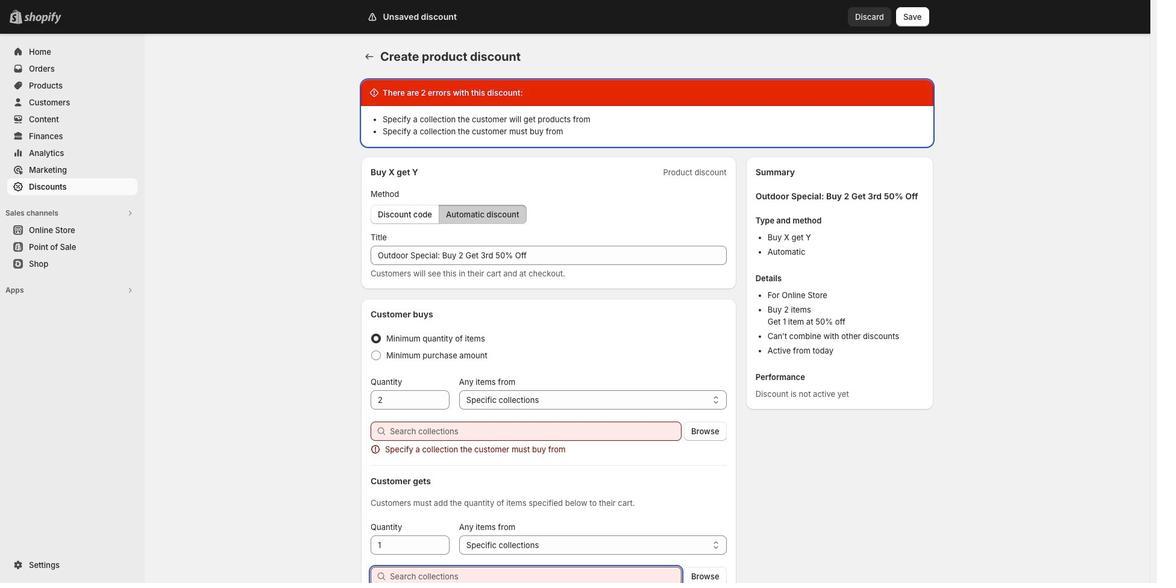 Task type: locate. For each thing, give the bounding box(es) containing it.
Search collections text field
[[390, 422, 682, 441], [390, 567, 682, 583]]

None text field
[[371, 391, 449, 410], [371, 536, 449, 555], [371, 391, 449, 410], [371, 536, 449, 555]]

shopify image
[[24, 12, 61, 24]]

1 vertical spatial search collections text field
[[390, 567, 682, 583]]

1 search collections text field from the top
[[390, 422, 682, 441]]

0 vertical spatial search collections text field
[[390, 422, 682, 441]]

None text field
[[371, 246, 727, 265]]

2 search collections text field from the top
[[390, 567, 682, 583]]



Task type: vqa. For each thing, say whether or not it's contained in the screenshot.
the leftmost Marketing
no



